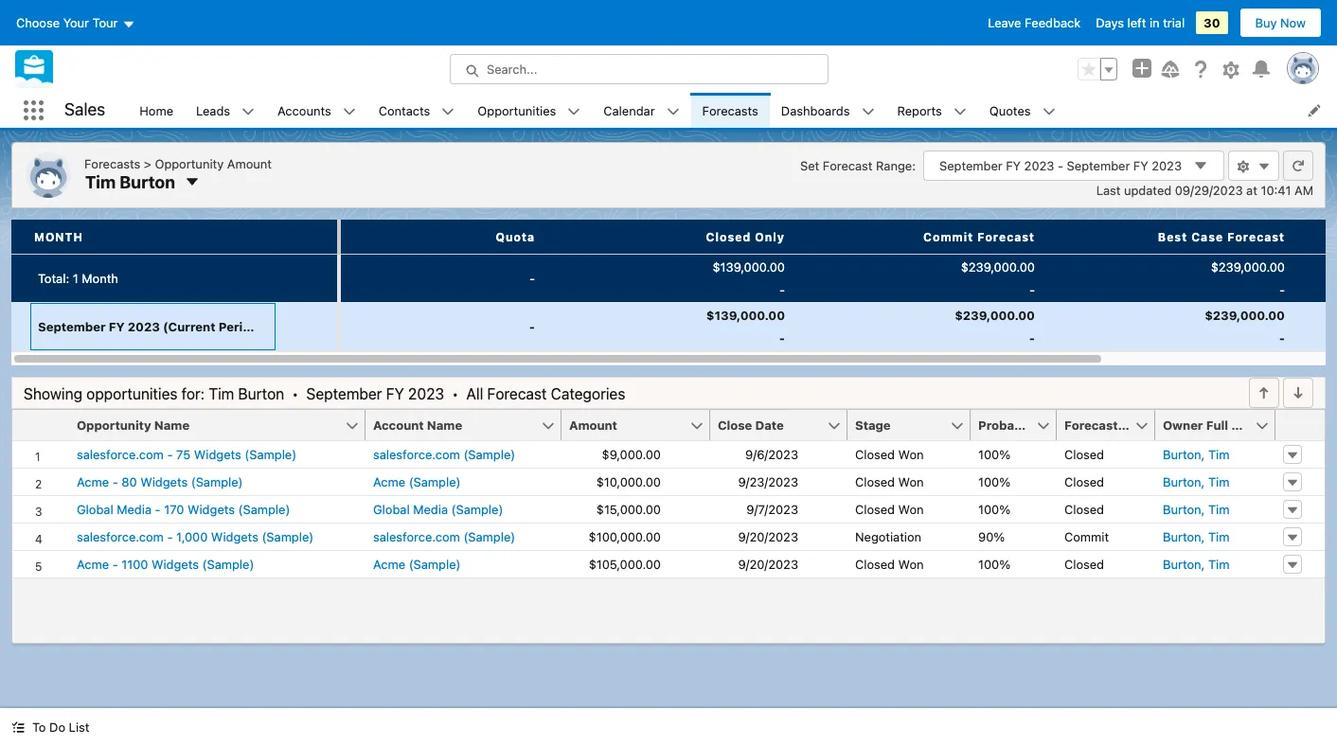Task type: describe. For each thing, give the bounding box(es) containing it.
set
[[800, 158, 820, 173]]

$10,000.00
[[597, 475, 661, 490]]

acme - 1100 widgets (sample) link
[[77, 557, 254, 572]]

salesforce.com - 1,000 widgets (sample) link
[[77, 530, 314, 545]]

opportunities link
[[466, 93, 568, 128]]

salesforce.com (sample) for salesforce.com - 75 widgets (sample)
[[373, 447, 515, 462]]

forecast right set
[[823, 158, 873, 173]]

list
[[69, 720, 89, 735]]

fy down quotes at the right top
[[1006, 158, 1021, 173]]

30
[[1204, 15, 1221, 30]]

burton, tim link for $105,000.00
[[1163, 557, 1230, 572]]

commit for commit
[[1065, 530, 1109, 545]]

accounts link
[[266, 93, 343, 128]]

closed won for 9/6/2023
[[855, 447, 924, 462]]

tour
[[92, 15, 118, 30]]

choose your tour
[[16, 15, 118, 30]]

salesforce.com (sample) link for salesforce.com - 1,000 widgets (sample)
[[373, 530, 515, 545]]

month
[[34, 230, 83, 244]]

dashboards
[[781, 103, 850, 118]]

10:41
[[1261, 183, 1292, 198]]

at
[[1247, 183, 1258, 198]]

2023 inside september fy 2023 (current period) "button"
[[128, 319, 160, 334]]

widgets for 1,000
[[211, 530, 259, 545]]

media for -
[[117, 502, 152, 517]]

accounts list item
[[266, 93, 367, 128]]

closed only
[[706, 230, 785, 244]]

choose your tour button
[[15, 8, 136, 38]]

september up last in the top right of the page
[[1067, 158, 1130, 173]]

trial
[[1163, 15, 1185, 30]]

full
[[1207, 418, 1229, 433]]

salesforce.com (sample) for salesforce.com - 1,000 widgets (sample)
[[373, 530, 515, 545]]

showing
[[24, 386, 82, 403]]

showing opportunities for: tim burton • september fy 2023 • all forecast categories
[[24, 386, 626, 403]]

last
[[1097, 183, 1121, 198]]

text default image for dashboards
[[862, 105, 875, 118]]

left
[[1128, 15, 1147, 30]]

burton, tim for $100,000.00
[[1163, 530, 1230, 545]]

burton, tim for $9,000.00
[[1163, 447, 1230, 462]]

do
[[49, 720, 65, 735]]

1 • from the left
[[292, 386, 299, 403]]

in
[[1150, 15, 1160, 30]]

burton, tim for $10,000.00
[[1163, 475, 1230, 490]]

for:
[[182, 386, 205, 403]]

tim burton button
[[84, 170, 207, 194]]

tim for $9,000.00
[[1209, 447, 1230, 462]]

buy now
[[1256, 15, 1306, 30]]

text default image inside to do list button
[[11, 721, 25, 734]]

100% for 9/23/2023
[[979, 475, 1011, 490]]

$9,000.00
[[602, 447, 661, 462]]

burton, for $15,000.00
[[1163, 502, 1205, 517]]

probability
[[979, 418, 1045, 433]]

$100,000.00
[[589, 530, 661, 545]]

(%)
[[1048, 418, 1072, 433]]

acme (sample) for acme - 1100 widgets (sample)
[[373, 557, 461, 572]]

september fy 2023 - september fy 2023
[[940, 158, 1182, 173]]

all
[[466, 386, 483, 403]]

list containing home
[[128, 93, 1338, 128]]

salesforce.com up 80
[[77, 447, 164, 462]]

grid containing opportunity name
[[12, 410, 1325, 579]]

dashboards link
[[770, 93, 862, 128]]

$15,000.00
[[597, 502, 661, 517]]

1 vertical spatial burton
[[238, 386, 284, 403]]

acme for acme (sample) link related to acme - 80 widgets (sample)
[[373, 475, 406, 490]]

forecast right all
[[487, 386, 547, 403]]

90%
[[979, 530, 1005, 545]]

close date element
[[710, 410, 859, 441]]

text default image up 10:41
[[1258, 160, 1271, 173]]

quotes
[[990, 103, 1031, 118]]

item number element
[[12, 410, 69, 441]]

category
[[1121, 418, 1178, 433]]

widgets up salesforce.com - 1,000 widgets (sample)
[[188, 502, 235, 517]]

owner
[[1163, 418, 1203, 433]]

80
[[122, 475, 137, 490]]

acme for 'acme - 1100 widgets (sample)' link
[[77, 557, 109, 572]]

forecast inside button
[[1065, 418, 1118, 433]]

contacts list item
[[367, 93, 466, 128]]

sales
[[64, 100, 105, 120]]

dashboards list item
[[770, 93, 886, 128]]

owner full name element
[[1156, 410, 1287, 441]]

widgets for 80
[[140, 475, 188, 490]]

home
[[139, 103, 173, 118]]

global for global media (sample)
[[373, 502, 410, 517]]

date
[[756, 418, 784, 433]]

media for (sample)
[[413, 502, 448, 517]]

acme for acme (sample) link for acme - 1100 widgets (sample)
[[373, 557, 406, 572]]

forecasts for forecasts
[[702, 103, 759, 118]]

account name button
[[366, 410, 541, 440]]

acme - 1100 widgets (sample)
[[77, 557, 254, 572]]

closed won for 9/7/2023
[[855, 502, 924, 517]]

1
[[73, 271, 78, 286]]

burton, for $105,000.00
[[1163, 557, 1205, 572]]

burton, for $100,000.00
[[1163, 530, 1205, 545]]

9/20/2023 for negotiation
[[738, 530, 799, 545]]

close
[[718, 418, 752, 433]]

probability (%) element
[[971, 410, 1072, 441]]

text default image for reports
[[954, 105, 967, 118]]

days left in trial
[[1096, 15, 1185, 30]]

$139,000.00
[[707, 308, 785, 323]]

tim burton
[[85, 172, 175, 192]]

set forecast range:
[[800, 158, 916, 173]]

global media - 170 widgets (sample)
[[77, 502, 290, 517]]

total: 1 month
[[38, 271, 118, 286]]

stage
[[855, 418, 891, 433]]

close date
[[718, 418, 784, 433]]

only
[[755, 230, 785, 244]]

amount inside amount 'button'
[[569, 418, 618, 433]]

action element
[[1276, 410, 1325, 441]]

close date button
[[710, 410, 827, 440]]

total: 1 month button
[[30, 255, 276, 302]]

quotes list item
[[978, 93, 1067, 128]]

text default image for leads
[[242, 105, 255, 118]]

status containing showing opportunities for: tim burton
[[24, 386, 626, 403]]

tim for $105,000.00
[[1209, 557, 1230, 572]]

row containing $139,000.00
[[11, 302, 1338, 350]]

text default image for contacts
[[442, 105, 455, 118]]

case
[[1192, 230, 1224, 244]]

last updated 09/29/2023 at 10:41 am
[[1097, 183, 1314, 198]]

9/6/2023
[[746, 447, 799, 462]]

salesforce.com - 75 widgets (sample)
[[77, 447, 297, 462]]

reports list item
[[886, 93, 978, 128]]

search...
[[487, 62, 538, 77]]

feedback
[[1025, 15, 1081, 30]]

accounts
[[278, 103, 331, 118]]

buy now button
[[1240, 8, 1322, 38]]

quotes link
[[978, 93, 1042, 128]]

home link
[[128, 93, 185, 128]]

opportunity name button
[[69, 410, 345, 440]]

global media (sample) link
[[373, 502, 503, 517]]

widgets for 75
[[194, 447, 241, 462]]

won for 9/7/2023
[[899, 502, 924, 517]]

salesforce.com down global media (sample) link in the left of the page
[[373, 530, 460, 545]]

leads list item
[[185, 93, 266, 128]]

quota
[[496, 230, 535, 244]]

2023 up account name
[[408, 386, 444, 403]]

commit forecast
[[924, 230, 1035, 244]]

burton, tim link for $100,000.00
[[1163, 530, 1230, 545]]

burton, tim for $15,000.00
[[1163, 502, 1230, 517]]

total:
[[38, 271, 69, 286]]

forecast category button
[[1057, 410, 1178, 440]]



Task type: locate. For each thing, give the bounding box(es) containing it.
forecasts inside forecasts link
[[702, 103, 759, 118]]

1 vertical spatial forecasts
[[84, 156, 140, 171]]

2 burton, tim from the top
[[1163, 475, 1230, 490]]

acme (sample) link for acme - 80 widgets (sample)
[[373, 475, 461, 490]]

09/29/2023
[[1175, 183, 1243, 198]]

3 burton, tim from the top
[[1163, 502, 1230, 517]]

1,000
[[176, 530, 208, 545]]

search... button
[[450, 54, 829, 84]]

your
[[63, 15, 89, 30]]

opportunities list item
[[466, 93, 592, 128]]

account name element
[[366, 410, 573, 441]]

1 horizontal spatial forecasts
[[702, 103, 759, 118]]

1 horizontal spatial commit
[[1065, 530, 1109, 545]]

contacts link
[[367, 93, 442, 128]]

acme (sample) down global media (sample) link in the left of the page
[[373, 557, 461, 572]]

0 horizontal spatial •
[[292, 386, 299, 403]]

text default image
[[242, 105, 255, 118], [343, 105, 356, 118], [442, 105, 455, 118], [568, 105, 581, 118], [862, 105, 875, 118], [1042, 105, 1056, 118], [1194, 158, 1209, 173], [1237, 160, 1250, 173], [1258, 160, 1271, 173]]

text default image
[[666, 105, 680, 118], [954, 105, 967, 118], [11, 721, 25, 734]]

salesforce.com down account name
[[373, 447, 460, 462]]

period)
[[219, 319, 263, 334]]

0 vertical spatial forecasts
[[702, 103, 759, 118]]

burton, tim link
[[1163, 447, 1230, 462], [1163, 475, 1230, 490], [1163, 502, 1230, 517], [1163, 530, 1230, 545], [1163, 557, 1230, 572]]

1 horizontal spatial •
[[452, 386, 459, 403]]

salesforce.com (sample)
[[373, 447, 515, 462], [373, 530, 515, 545]]

fy up account
[[386, 386, 404, 403]]

calendar
[[604, 103, 655, 118]]

text default image right "leads"
[[242, 105, 255, 118]]

1 burton, tim from the top
[[1163, 447, 1230, 462]]

2023
[[1025, 158, 1055, 173], [1152, 158, 1182, 173], [128, 319, 160, 334], [408, 386, 444, 403]]

2 burton, tim link from the top
[[1163, 475, 1230, 490]]

widgets down 1,000
[[152, 557, 199, 572]]

0 horizontal spatial opportunity
[[77, 418, 151, 433]]

acme left 1100
[[77, 557, 109, 572]]

tim inside button
[[85, 172, 116, 192]]

100% for 9/20/2023
[[979, 557, 1011, 572]]

2 salesforce.com (sample) from the top
[[373, 530, 515, 545]]

3 100% from the top
[[979, 502, 1011, 517]]

to do list
[[32, 720, 89, 735]]

0 horizontal spatial forecasts
[[84, 156, 140, 171]]

salesforce.com (sample) link for salesforce.com - 75 widgets (sample)
[[373, 447, 515, 462]]

stage element
[[848, 410, 982, 441]]

1 media from the left
[[117, 502, 152, 517]]

widgets down opportunity name element
[[194, 447, 241, 462]]

burton,
[[1163, 447, 1205, 462], [1163, 475, 1205, 490], [1163, 502, 1205, 517], [1163, 530, 1205, 545], [1163, 557, 1205, 572]]

global for global media - 170 widgets (sample)
[[77, 502, 113, 517]]

choose
[[16, 15, 60, 30]]

tim for $10,000.00
[[1209, 475, 1230, 490]]

4 closed won from the top
[[855, 557, 924, 572]]

forecast category element
[[1057, 410, 1178, 441]]

1 salesforce.com (sample) link from the top
[[373, 447, 515, 462]]

list
[[128, 93, 1338, 128]]

text default image right accounts
[[343, 105, 356, 118]]

categories
[[551, 386, 626, 403]]

widgets for 1100
[[152, 557, 199, 572]]

text default image left calendar link
[[568, 105, 581, 118]]

salesforce.com (sample) link
[[373, 447, 515, 462], [373, 530, 515, 545]]

calendar list item
[[592, 93, 691, 128]]

0 vertical spatial acme (sample) link
[[373, 475, 461, 490]]

0 vertical spatial opportunity
[[155, 156, 224, 171]]

burton, tim link for $15,000.00
[[1163, 502, 1230, 517]]

text default image inside reports list item
[[954, 105, 967, 118]]

burton, for $10,000.00
[[1163, 475, 1205, 490]]

2 closed won from the top
[[855, 475, 924, 490]]

salesforce.com - 75 widgets (sample) link
[[77, 447, 297, 462]]

row containing $239,000.00
[[11, 255, 1338, 302]]

acme (sample) link for acme - 1100 widgets (sample)
[[373, 557, 461, 572]]

4 won from the top
[[899, 557, 924, 572]]

2 name from the left
[[427, 418, 462, 433]]

burton, for $9,000.00
[[1163, 447, 1205, 462]]

tim for $15,000.00
[[1209, 502, 1230, 517]]

name for account name
[[427, 418, 462, 433]]

global
[[77, 502, 113, 517], [373, 502, 410, 517]]

1 burton, from the top
[[1163, 447, 1205, 462]]

2023 up updated
[[1152, 158, 1182, 173]]

5 burton, tim from the top
[[1163, 557, 1230, 572]]

0 vertical spatial salesforce.com (sample)
[[373, 447, 515, 462]]

text default image inside dashboards list item
[[862, 105, 875, 118]]

contacts
[[379, 103, 430, 118]]

burton up opportunity name element
[[238, 386, 284, 403]]

1 horizontal spatial burton
[[238, 386, 284, 403]]

2 media from the left
[[413, 502, 448, 517]]

forecast left category
[[1065, 418, 1118, 433]]

0 horizontal spatial name
[[154, 418, 190, 433]]

0 vertical spatial burton
[[120, 172, 175, 192]]

forecast down september fy 2023 - september fy 2023 on the top right
[[978, 230, 1035, 244]]

1 vertical spatial salesforce.com (sample)
[[373, 530, 515, 545]]

2 horizontal spatial name
[[1232, 418, 1267, 433]]

acme (sample) for acme - 80 widgets (sample)
[[373, 475, 461, 490]]

1 vertical spatial salesforce.com (sample) link
[[373, 530, 515, 545]]

1 row from the top
[[11, 255, 1338, 302]]

closed won for 9/20/2023
[[855, 557, 924, 572]]

text default image for quotes
[[1042, 105, 1056, 118]]

acme for the acme - 80 widgets (sample) link
[[77, 475, 109, 490]]

1 name from the left
[[154, 418, 190, 433]]

5 burton, from the top
[[1163, 557, 1205, 572]]

• left all
[[452, 386, 459, 403]]

3 burton, tim link from the top
[[1163, 502, 1230, 517]]

acme (sample) up global media (sample)
[[373, 475, 461, 490]]

fy down month at left top
[[109, 319, 125, 334]]

forecast category
[[1065, 418, 1178, 433]]

account name
[[373, 418, 462, 433]]

0 horizontal spatial global
[[77, 502, 113, 517]]

text default image inside opportunities list item
[[568, 105, 581, 118]]

1 vertical spatial acme (sample)
[[373, 557, 461, 572]]

5 burton, tim link from the top
[[1163, 557, 1230, 572]]

won for 9/20/2023
[[899, 557, 924, 572]]

0 horizontal spatial commit
[[924, 230, 974, 244]]

9/20/2023 for closed won
[[738, 557, 799, 572]]

salesforce.com (sample) link down account name button
[[373, 447, 515, 462]]

forecasts link
[[691, 93, 770, 128]]

won for 9/6/2023
[[899, 447, 924, 462]]

grid
[[12, 410, 1325, 579]]

0 vertical spatial 9/20/2023
[[738, 530, 799, 545]]

burton inside button
[[120, 172, 175, 192]]

9/23/2023
[[738, 475, 799, 490]]

text default image inside contacts list item
[[442, 105, 455, 118]]

name for opportunity name
[[154, 418, 190, 433]]

row
[[11, 255, 1338, 302], [11, 302, 1338, 350]]

won for 9/23/2023
[[899, 475, 924, 490]]

calendar link
[[592, 93, 666, 128]]

global down the acme - 80 widgets (sample) link
[[77, 502, 113, 517]]

0 vertical spatial commit
[[924, 230, 974, 244]]

closed won for 9/23/2023
[[855, 475, 924, 490]]

opportunities
[[478, 103, 556, 118]]

1 salesforce.com (sample) from the top
[[373, 447, 515, 462]]

text default image inside quotes list item
[[1042, 105, 1056, 118]]

text default image left reports link
[[862, 105, 875, 118]]

4 100% from the top
[[979, 557, 1011, 572]]

2 acme (sample) link from the top
[[373, 557, 461, 572]]

2 100% from the top
[[979, 475, 1011, 490]]

3 closed won from the top
[[855, 502, 924, 517]]

2 won from the top
[[899, 475, 924, 490]]

burton, tim for $105,000.00
[[1163, 557, 1230, 572]]

2 burton, from the top
[[1163, 475, 1205, 490]]

acme (sample) link up global media (sample)
[[373, 475, 461, 490]]

am
[[1295, 183, 1314, 198]]

1100
[[122, 557, 148, 572]]

burton, tim link for $9,000.00
[[1163, 447, 1230, 462]]

1 horizontal spatial opportunity
[[155, 156, 224, 171]]

updated
[[1124, 183, 1172, 198]]

september down 1
[[38, 319, 106, 334]]

status
[[24, 386, 626, 403]]

forecasts up tim burton
[[84, 156, 140, 171]]

acme up global media (sample) link in the left of the page
[[373, 475, 406, 490]]

opportunities
[[86, 386, 178, 403]]

owner full name
[[1163, 418, 1267, 433]]

opportunity name
[[77, 418, 190, 433]]

forecast down at
[[1228, 230, 1285, 244]]

2 salesforce.com (sample) link from the top
[[373, 530, 515, 545]]

1 acme (sample) from the top
[[373, 475, 461, 490]]

0 vertical spatial acme (sample)
[[373, 475, 461, 490]]

leads
[[196, 103, 230, 118]]

100% for 9/6/2023
[[979, 447, 1011, 462]]

group
[[1078, 58, 1118, 81]]

opportunity name element
[[69, 410, 377, 441]]

0 horizontal spatial text default image
[[11, 721, 25, 734]]

$239,000.00
[[1211, 260, 1285, 275], [955, 308, 1035, 323], [1205, 308, 1285, 323]]

best
[[1158, 230, 1188, 244]]

text default image right reports on the top of page
[[954, 105, 967, 118]]

text default image right quotes at the right top
[[1042, 105, 1056, 118]]

4 burton, tim from the top
[[1163, 530, 1230, 545]]

amount down leads list item
[[227, 156, 272, 171]]

2 acme (sample) from the top
[[373, 557, 461, 572]]

widgets right 1,000
[[211, 530, 259, 545]]

text default image right calendar
[[666, 105, 680, 118]]

3 burton, from the top
[[1163, 502, 1205, 517]]

september fy 2023 (current period)
[[38, 319, 263, 334]]

leave feedback
[[988, 15, 1081, 30]]

- inside $139,000.00 -
[[779, 331, 785, 346]]

burton down >
[[120, 172, 175, 192]]

salesforce.com (sample) down account name button
[[373, 447, 515, 462]]

1 100% from the top
[[979, 447, 1011, 462]]

$139,000.00 -
[[707, 308, 785, 346]]

1 horizontal spatial text default image
[[666, 105, 680, 118]]

buy
[[1256, 15, 1277, 30]]

commit
[[924, 230, 974, 244], [1065, 530, 1109, 545]]

owner full name button
[[1156, 410, 1267, 440]]

month
[[82, 271, 118, 286]]

1 horizontal spatial name
[[427, 418, 462, 433]]

account
[[373, 418, 424, 433]]

0 horizontal spatial media
[[117, 502, 152, 517]]

fy inside "button"
[[109, 319, 125, 334]]

100% for 9/7/2023
[[979, 502, 1011, 517]]

salesforce.com (sample) link down global media (sample) link in the left of the page
[[373, 530, 515, 545]]

2 global from the left
[[373, 502, 410, 517]]

text default image for calendar
[[666, 105, 680, 118]]

1 vertical spatial amount
[[569, 418, 618, 433]]

global down account
[[373, 502, 410, 517]]

1 vertical spatial opportunity
[[77, 418, 151, 433]]

75
[[176, 447, 191, 462]]

amount element
[[562, 410, 722, 441]]

item number image
[[12, 410, 69, 440]]

1 horizontal spatial amount
[[569, 418, 618, 433]]

2023 left the (current
[[128, 319, 160, 334]]

opportunity inside button
[[77, 418, 151, 433]]

text default image for opportunities
[[568, 105, 581, 118]]

name right full
[[1232, 418, 1267, 433]]

3 name from the left
[[1232, 418, 1267, 433]]

tim for $100,000.00
[[1209, 530, 1230, 545]]

burton, tim link for $10,000.00
[[1163, 475, 1230, 490]]

widgets up 170
[[140, 475, 188, 490]]

acme left 80
[[77, 475, 109, 490]]

text default image left to
[[11, 721, 25, 734]]

forecast
[[823, 158, 873, 173], [978, 230, 1035, 244], [1228, 230, 1285, 244], [487, 386, 547, 403], [1065, 418, 1118, 433]]

salesforce.com (sample) down global media (sample) link in the left of the page
[[373, 530, 515, 545]]

leave feedback link
[[988, 15, 1081, 30]]

commit for commit forecast
[[924, 230, 974, 244]]

• up opportunity name element
[[292, 386, 299, 403]]

salesforce.com - 1,000 widgets (sample)
[[77, 530, 314, 545]]

-
[[1058, 158, 1064, 173], [529, 271, 535, 286], [1280, 282, 1285, 297], [529, 319, 535, 334], [779, 331, 785, 346], [1029, 331, 1035, 346], [1280, 331, 1285, 346], [167, 447, 173, 462], [112, 475, 118, 490], [155, 502, 161, 517], [167, 530, 173, 545], [112, 557, 118, 572]]

1 closed won from the top
[[855, 447, 924, 462]]

text default image inside calendar list item
[[666, 105, 680, 118]]

text default image inside leads list item
[[242, 105, 255, 118]]

2 horizontal spatial text default image
[[954, 105, 967, 118]]

reports
[[898, 103, 942, 118]]

1 vertical spatial 9/20/2023
[[738, 557, 799, 572]]

september inside "button"
[[38, 319, 106, 334]]

3 won from the top
[[899, 502, 924, 517]]

text default image for accounts
[[343, 105, 356, 118]]

0 vertical spatial amount
[[227, 156, 272, 171]]

(current
[[163, 319, 215, 334]]

1 horizontal spatial global
[[373, 502, 410, 517]]

amount button
[[562, 410, 690, 440]]

(sample)
[[245, 447, 297, 462], [464, 447, 515, 462], [191, 475, 243, 490], [409, 475, 461, 490], [238, 502, 290, 517], [451, 502, 503, 517], [262, 530, 314, 545], [464, 530, 515, 545], [202, 557, 254, 572], [409, 557, 461, 572]]

1 acme (sample) link from the top
[[373, 475, 461, 490]]

100%
[[979, 447, 1011, 462], [979, 475, 1011, 490], [979, 502, 1011, 517], [979, 557, 1011, 572]]

1 global from the left
[[77, 502, 113, 517]]

text default image inside "accounts" list item
[[343, 105, 356, 118]]

leave
[[988, 15, 1022, 30]]

1 9/20/2023 from the top
[[738, 530, 799, 545]]

opportunity down opportunities
[[77, 418, 151, 433]]

name right account
[[427, 418, 462, 433]]

action image
[[1276, 410, 1325, 440]]

2 • from the left
[[452, 386, 459, 403]]

media down account name
[[413, 502, 448, 517]]

opportunity
[[155, 156, 224, 171], [77, 418, 151, 433]]

days
[[1096, 15, 1124, 30]]

text default image right contacts
[[442, 105, 455, 118]]

$105,000.00
[[589, 557, 661, 572]]

commit inside grid
[[1065, 530, 1109, 545]]

1 vertical spatial acme (sample) link
[[373, 557, 461, 572]]

acme - 80 widgets (sample) link
[[77, 475, 243, 490]]

0 vertical spatial salesforce.com (sample) link
[[373, 447, 515, 462]]

now
[[1281, 15, 1306, 30]]

1 won from the top
[[899, 447, 924, 462]]

acme down global media (sample) link in the left of the page
[[373, 557, 406, 572]]

2023 down quotes list item
[[1025, 158, 1055, 173]]

name
[[154, 418, 190, 433], [427, 418, 462, 433], [1232, 418, 1267, 433]]

negotiation
[[855, 530, 922, 545]]

2 row from the top
[[11, 302, 1338, 350]]

salesforce.com up 1100
[[77, 530, 164, 545]]

forecasts
[[702, 103, 759, 118], [84, 156, 140, 171]]

media down 80
[[117, 502, 152, 517]]

1 burton, tim link from the top
[[1163, 447, 1230, 462]]

september
[[940, 158, 1003, 173], [1067, 158, 1130, 173], [38, 319, 106, 334], [306, 386, 382, 403]]

september up account
[[306, 386, 382, 403]]

opportunity right >
[[155, 156, 224, 171]]

amount down 'categories'
[[569, 418, 618, 433]]

leads link
[[185, 93, 242, 128]]

range:
[[876, 158, 916, 173]]

1 vertical spatial commit
[[1065, 530, 1109, 545]]

4 burton, tim link from the top
[[1163, 530, 1230, 545]]

4 burton, from the top
[[1163, 530, 1205, 545]]

september down reports list item
[[940, 158, 1003, 173]]

acme (sample) link
[[373, 475, 461, 490], [373, 557, 461, 572]]

text default image up last updated 09/29/2023 at 10:41 am
[[1194, 158, 1209, 173]]

reports link
[[886, 93, 954, 128]]

forecasts for forecasts > opportunity amount
[[84, 156, 140, 171]]

•
[[292, 386, 299, 403], [452, 386, 459, 403]]

text default image up at
[[1237, 160, 1250, 173]]

name up 75
[[154, 418, 190, 433]]

0 horizontal spatial burton
[[120, 172, 175, 192]]

0 horizontal spatial amount
[[227, 156, 272, 171]]

fy up updated
[[1134, 158, 1149, 173]]

2 9/20/2023 from the top
[[738, 557, 799, 572]]

forecasts left dashboards
[[702, 103, 759, 118]]

1 horizontal spatial media
[[413, 502, 448, 517]]

acme (sample) link down global media (sample) link in the left of the page
[[373, 557, 461, 572]]

closed won
[[855, 447, 924, 462], [855, 475, 924, 490], [855, 502, 924, 517], [855, 557, 924, 572]]



Task type: vqa. For each thing, say whether or not it's contained in the screenshot.
Period)
yes



